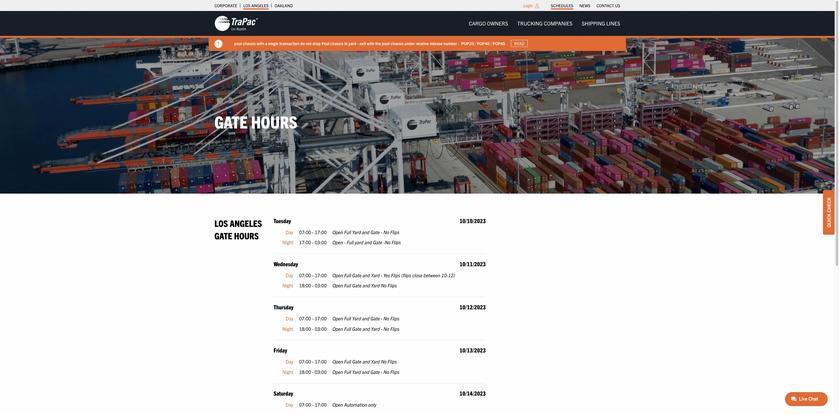 Task type: locate. For each thing, give the bounding box(es) containing it.
us
[[615, 3, 621, 8]]

1 03:00 from the top
[[315, 240, 327, 246]]

and
[[362, 230, 370, 235], [365, 240, 372, 246], [363, 273, 370, 279], [363, 283, 370, 289], [362, 316, 370, 322], [363, 326, 370, 332], [363, 359, 370, 365], [362, 370, 370, 375]]

night down thursday at the bottom of the page
[[283, 326, 293, 332]]

2 chassis from the left
[[331, 41, 344, 46]]

no
[[384, 230, 389, 235], [385, 240, 391, 246], [381, 283, 387, 289], [384, 316, 389, 322], [384, 326, 389, 332], [381, 359, 387, 365], [384, 370, 389, 375]]

07:00
[[299, 230, 311, 235], [299, 273, 311, 279], [299, 316, 311, 322], [299, 359, 311, 365], [299, 403, 311, 408]]

/
[[475, 41, 476, 46], [491, 41, 492, 46]]

2 vertical spatial open full yard and gate - no flips
[[333, 370, 400, 375]]

2 18:00 - 03:00 from the top
[[299, 326, 327, 332]]

pool right the
[[382, 41, 390, 46]]

1 vertical spatial los
[[215, 218, 228, 229]]

day down the saturday in the bottom left of the page
[[286, 403, 293, 408]]

day down "wednesday"
[[286, 273, 293, 279]]

0 vertical spatial menu bar
[[548, 1, 624, 10]]

17:00
[[315, 230, 327, 235], [299, 240, 311, 246], [315, 273, 327, 279], [315, 316, 327, 322], [315, 359, 327, 365], [315, 403, 327, 408]]

2 vertical spatial 18:00
[[299, 370, 311, 375]]

with left the
[[367, 41, 375, 46]]

1 07:00 - 17:00 from the top
[[299, 230, 327, 235]]

1 horizontal spatial /
[[491, 41, 492, 46]]

3 18:00 - 03:00 from the top
[[299, 370, 327, 375]]

17:00 for wednesday
[[315, 273, 327, 279]]

news link
[[580, 1, 591, 10]]

menu bar down light image
[[464, 18, 625, 29]]

saturday
[[274, 390, 293, 398]]

friday
[[274, 347, 287, 354]]

los for los angeles
[[243, 3, 251, 8]]

18:00 - 03:00
[[299, 283, 327, 289], [299, 326, 327, 332], [299, 370, 327, 375]]

full
[[344, 230, 351, 235], [347, 240, 354, 246], [344, 273, 351, 279], [344, 283, 351, 289], [344, 316, 351, 322], [344, 326, 351, 332], [344, 359, 351, 365], [344, 370, 351, 375]]

18:00 - 03:00 for wednesday
[[299, 283, 327, 289]]

open full gate and yard no flips
[[333, 283, 397, 289], [333, 359, 397, 365]]

18:00 - 03:00 for friday
[[299, 370, 327, 375]]

night for tuesday
[[283, 240, 293, 246]]

los
[[243, 3, 251, 8], [215, 218, 228, 229]]

with left a
[[257, 41, 264, 46]]

0 vertical spatial angeles
[[252, 3, 269, 8]]

3 day from the top
[[286, 316, 293, 322]]

1 vertical spatial open full yard and gate - no flips
[[333, 316, 400, 322]]

5 07:00 - 17:00 from the top
[[299, 403, 327, 408]]

corporate link
[[215, 1, 237, 10]]

menu bar containing cargo owners
[[464, 18, 625, 29]]

4 night from the top
[[283, 370, 293, 375]]

18:00 - 03:00 for thursday
[[299, 326, 327, 332]]

1 horizontal spatial los
[[243, 3, 251, 8]]

night down "wednesday"
[[283, 283, 293, 289]]

shipping
[[582, 20, 605, 27]]

gate inside los angeles gate hours
[[215, 230, 232, 242]]

10/14/2023
[[460, 390, 486, 398]]

2 night from the top
[[283, 283, 293, 289]]

gate
[[215, 111, 248, 132], [371, 230, 380, 235], [215, 230, 232, 242], [373, 240, 382, 246], [352, 273, 362, 279], [352, 283, 362, 289], [371, 316, 380, 322], [352, 326, 362, 332], [352, 359, 362, 365], [371, 370, 380, 375]]

-
[[357, 41, 359, 46], [458, 41, 460, 46], [312, 230, 314, 235], [381, 230, 383, 235], [312, 240, 314, 246], [344, 240, 346, 246], [384, 240, 385, 246], [312, 273, 314, 279], [381, 273, 383, 279], [312, 283, 314, 289], [312, 316, 314, 322], [381, 316, 383, 322], [312, 326, 314, 332], [381, 326, 383, 332], [312, 359, 314, 365], [312, 370, 314, 375], [381, 370, 383, 375], [312, 403, 314, 408]]

wednesday
[[274, 261, 298, 268]]

day down thursday at the bottom of the page
[[286, 316, 293, 322]]

menu bar up the shipping
[[548, 1, 624, 10]]

los inside los angeles gate hours
[[215, 218, 228, 229]]

0 vertical spatial 18:00 - 03:00
[[299, 283, 327, 289]]

1 night from the top
[[283, 240, 293, 246]]

day for friday
[[286, 359, 293, 365]]

hours
[[251, 111, 298, 132], [234, 230, 259, 242]]

4 07:00 from the top
[[299, 359, 311, 365]]

0 vertical spatial los
[[243, 3, 251, 8]]

yard
[[352, 230, 361, 235], [371, 273, 380, 279], [371, 283, 380, 289], [352, 316, 361, 322], [371, 326, 380, 332], [371, 359, 380, 365], [352, 370, 361, 375]]

1 horizontal spatial with
[[367, 41, 375, 46]]

under
[[405, 41, 415, 46]]

18:00
[[299, 283, 311, 289], [299, 326, 311, 332], [299, 370, 311, 375]]

3 07:00 from the top
[[299, 316, 311, 322]]

day
[[286, 230, 293, 235], [286, 273, 293, 279], [286, 316, 293, 322], [286, 359, 293, 365], [286, 403, 293, 408]]

3 open full yard and gate - no flips from the top
[[333, 370, 400, 375]]

night
[[283, 240, 293, 246], [283, 283, 293, 289], [283, 326, 293, 332], [283, 370, 293, 375]]

day for saturday
[[286, 403, 293, 408]]

1 vertical spatial 18:00
[[299, 326, 311, 332]]

trucking companies
[[518, 20, 573, 27]]

07:00 for saturday
[[299, 403, 311, 408]]

chassis left a
[[243, 41, 256, 46]]

open full gate and yard -  yes flips (flips close between 10-12)
[[333, 273, 455, 279]]

5 day from the top
[[286, 403, 293, 408]]

3 night from the top
[[283, 326, 293, 332]]

menu bar
[[548, 1, 624, 10], [464, 18, 625, 29]]

0 horizontal spatial chassis
[[243, 41, 256, 46]]

banner
[[0, 11, 839, 51]]

0 horizontal spatial with
[[257, 41, 264, 46]]

4 03:00 from the top
[[315, 370, 327, 375]]

1 open full yard and gate - no flips from the top
[[333, 230, 400, 235]]

0 horizontal spatial pool
[[234, 41, 242, 46]]

chassis left in
[[331, 41, 344, 46]]

chassis
[[243, 41, 256, 46], [331, 41, 344, 46], [391, 41, 404, 46]]

pool
[[234, 41, 242, 46], [382, 41, 390, 46]]

0 vertical spatial open full gate and yard no flips
[[333, 283, 397, 289]]

night up the saturday in the bottom left of the page
[[283, 370, 293, 375]]

only
[[368, 403, 377, 408]]

1 07:00 from the top
[[299, 230, 311, 235]]

day for thursday
[[286, 316, 293, 322]]

angeles inside los angeles link
[[252, 3, 269, 8]]

5 07:00 from the top
[[299, 403, 311, 408]]

pop45
[[493, 41, 505, 46]]

9 open from the top
[[333, 403, 343, 408]]

day down tuesday
[[286, 230, 293, 235]]

1 vertical spatial 18:00 - 03:00
[[299, 326, 327, 332]]

1 open full gate and yard no flips from the top
[[333, 283, 397, 289]]

3 03:00 from the top
[[315, 326, 327, 332]]

2 open full gate and yard no flips from the top
[[333, 359, 397, 365]]

drop
[[313, 41, 321, 46]]

1 vertical spatial hours
[[234, 230, 259, 242]]

1 vertical spatial angeles
[[230, 218, 262, 229]]

17:00 for thursday
[[315, 316, 327, 322]]

los angeles
[[243, 3, 269, 8]]

open automation only
[[333, 403, 377, 408]]

03:00 for wednesday
[[315, 283, 327, 289]]

2 open full yard and gate - no flips from the top
[[333, 316, 400, 322]]

3 18:00 from the top
[[299, 370, 311, 375]]

4 07:00 - 17:00 from the top
[[299, 359, 327, 365]]

angeles
[[252, 3, 269, 8], [230, 218, 262, 229]]

day down friday
[[286, 359, 293, 365]]

1 horizontal spatial chassis
[[331, 41, 344, 46]]

1 18:00 from the top
[[299, 283, 311, 289]]

07:00 for tuesday
[[299, 230, 311, 235]]

2 horizontal spatial chassis
[[391, 41, 404, 46]]

1 vertical spatial menu bar
[[464, 18, 625, 29]]

2 18:00 from the top
[[299, 326, 311, 332]]

night up "wednesday"
[[283, 240, 293, 246]]

2 07:00 from the top
[[299, 273, 311, 279]]

/ left pop45
[[491, 41, 492, 46]]

angeles for los angeles
[[252, 3, 269, 8]]

yard
[[349, 41, 356, 46], [355, 240, 364, 246]]

corporate
[[215, 3, 237, 8]]

2 day from the top
[[286, 273, 293, 279]]

relative
[[416, 41, 429, 46]]

with
[[257, 41, 264, 46], [367, 41, 375, 46]]

03:00
[[315, 240, 327, 246], [315, 283, 327, 289], [315, 326, 327, 332], [315, 370, 327, 375]]

2 03:00 from the top
[[315, 283, 327, 289]]

angeles inside los angeles gate hours
[[230, 218, 262, 229]]

pop40
[[477, 41, 490, 46]]

shipping lines link
[[577, 18, 625, 29]]

read link
[[511, 40, 528, 47]]

18:00 for wednesday
[[299, 283, 311, 289]]

2 vertical spatial 18:00 - 03:00
[[299, 370, 327, 375]]

open
[[333, 230, 343, 235], [333, 240, 343, 246], [333, 273, 343, 279], [333, 283, 343, 289], [333, 316, 343, 322], [333, 326, 343, 332], [333, 359, 343, 365], [333, 370, 343, 375], [333, 403, 343, 408]]

open full yard and gate - no flips for thursday
[[333, 316, 400, 322]]

0 horizontal spatial /
[[475, 41, 476, 46]]

07:00 for friday
[[299, 359, 311, 365]]

8 open from the top
[[333, 370, 343, 375]]

thursday
[[274, 304, 294, 311]]

los angeles image
[[215, 15, 258, 32]]

0 vertical spatial hours
[[251, 111, 298, 132]]

release
[[430, 41, 443, 46]]

do
[[300, 41, 305, 46]]

pool right solid icon
[[234, 41, 242, 46]]

night for wednesday
[[283, 283, 293, 289]]

2 07:00 - 17:00 from the top
[[299, 273, 327, 279]]

0 vertical spatial 18:00
[[299, 283, 311, 289]]

flips
[[390, 230, 400, 235], [392, 240, 401, 246], [391, 273, 400, 279], [388, 283, 397, 289], [390, 316, 400, 322], [390, 326, 400, 332], [388, 359, 397, 365], [390, 370, 400, 375]]

light image
[[535, 3, 539, 8]]

/ left pop40
[[475, 41, 476, 46]]

open full gate and yard - no flips
[[333, 326, 400, 332]]

single
[[268, 41, 279, 46]]

quick check
[[826, 198, 832, 228]]

oakland link
[[275, 1, 293, 10]]

3 07:00 - 17:00 from the top
[[299, 316, 327, 322]]

1 18:00 - 03:00 from the top
[[299, 283, 327, 289]]

transaction
[[280, 41, 300, 46]]

in
[[344, 41, 348, 46]]

1 with from the left
[[257, 41, 264, 46]]

between
[[424, 273, 440, 279]]

4 day from the top
[[286, 359, 293, 365]]

schedules link
[[551, 1, 574, 10]]

chassis left under
[[391, 41, 404, 46]]

0 horizontal spatial los
[[215, 218, 228, 229]]

1 day from the top
[[286, 230, 293, 235]]

1 vertical spatial open full gate and yard no flips
[[333, 359, 397, 365]]

cargo owners link
[[464, 18, 513, 29]]

0 vertical spatial open full yard and gate - no flips
[[333, 230, 400, 235]]

10-
[[442, 273, 448, 279]]

open full yard and gate - no flips
[[333, 230, 400, 235], [333, 316, 400, 322], [333, 370, 400, 375]]

1 horizontal spatial pool
[[382, 41, 390, 46]]



Task type: describe. For each thing, give the bounding box(es) containing it.
cargo
[[469, 20, 486, 27]]

2 with from the left
[[367, 41, 375, 46]]

03:00 for thursday
[[315, 326, 327, 332]]

07:00 for thursday
[[299, 316, 311, 322]]

07:00 - 17:00 for thursday
[[299, 316, 327, 322]]

3 open from the top
[[333, 273, 343, 279]]

07:00 - 17:00 for tuesday
[[299, 230, 327, 235]]

login link
[[524, 3, 533, 8]]

hours inside los angeles gate hours
[[234, 230, 259, 242]]

quick
[[826, 214, 832, 228]]

contact us
[[597, 3, 621, 8]]

banner containing cargo owners
[[0, 11, 839, 51]]

0 vertical spatial yard
[[349, 41, 356, 46]]

day for wednesday
[[286, 273, 293, 279]]

10/11/2023
[[460, 261, 486, 268]]

pool chassis with a single transaction  do not drop pool chassis in yard -  exit with the pool chassis under relative release number -  pop20 / pop40 / pop45
[[234, 41, 505, 46]]

17:00 for saturday
[[315, 403, 327, 408]]

companies
[[544, 20, 573, 27]]

open full gate and yard no flips for 17:00
[[333, 359, 397, 365]]

1 vertical spatial yard
[[355, 240, 364, 246]]

solid image
[[215, 40, 223, 48]]

03:00 for friday
[[315, 370, 327, 375]]

yes
[[384, 273, 390, 279]]

open full yard and gate - no flips for tuesday
[[333, 230, 400, 235]]

owners
[[487, 20, 508, 27]]

login
[[524, 3, 533, 8]]

pop20
[[461, 41, 474, 46]]

day for tuesday
[[286, 230, 293, 235]]

pool
[[322, 41, 330, 46]]

night for friday
[[283, 370, 293, 375]]

12)
[[448, 273, 455, 279]]

1 pool from the left
[[234, 41, 242, 46]]

contact us link
[[597, 1, 621, 10]]

5 open from the top
[[333, 316, 343, 322]]

1 open from the top
[[333, 230, 343, 235]]

a
[[265, 41, 267, 46]]

6 open from the top
[[333, 326, 343, 332]]

menu bar containing schedules
[[548, 1, 624, 10]]

trucking
[[518, 20, 543, 27]]

07:00 for wednesday
[[299, 273, 311, 279]]

2 pool from the left
[[382, 41, 390, 46]]

10/10/2023
[[460, 217, 486, 225]]

los for los angeles gate hours
[[215, 218, 228, 229]]

open - full yard and gate -no flips
[[333, 240, 401, 246]]

news
[[580, 3, 591, 8]]

shipping lines
[[582, 20, 621, 27]]

17:00 for friday
[[315, 359, 327, 365]]

los angeles link
[[243, 1, 269, 10]]

open full gate and yard no flips for 03:00
[[333, 283, 397, 289]]

3 chassis from the left
[[391, 41, 404, 46]]

4 open from the top
[[333, 283, 343, 289]]

18:00 for thursday
[[299, 326, 311, 332]]

contact
[[597, 3, 614, 8]]

03:00 for tuesday
[[315, 240, 327, 246]]

lines
[[607, 20, 621, 27]]

close
[[412, 273, 423, 279]]

read
[[515, 41, 525, 46]]

17:00 - 03:00
[[299, 240, 327, 246]]

gate hours
[[215, 111, 298, 132]]

check
[[826, 198, 832, 213]]

number
[[444, 41, 457, 46]]

cargo owners
[[469, 20, 508, 27]]

the
[[375, 41, 381, 46]]

exit
[[360, 41, 366, 46]]

7 open from the top
[[333, 359, 343, 365]]

angeles for los angeles gate hours
[[230, 218, 262, 229]]

10/13/2023
[[460, 347, 486, 354]]

2 / from the left
[[491, 41, 492, 46]]

1 / from the left
[[475, 41, 476, 46]]

10/12/2023
[[460, 304, 486, 311]]

trucking companies link
[[513, 18, 577, 29]]

18:00 for friday
[[299, 370, 311, 375]]

tuesday
[[274, 217, 291, 225]]

automation
[[344, 403, 367, 408]]

2 open from the top
[[333, 240, 343, 246]]

not
[[306, 41, 312, 46]]

17:00 for tuesday
[[315, 230, 327, 235]]

oakland
[[275, 3, 293, 8]]

schedules
[[551, 3, 574, 8]]

los angeles gate hours
[[215, 218, 262, 242]]

(flips
[[402, 273, 411, 279]]

night for thursday
[[283, 326, 293, 332]]

07:00 - 17:00 for friday
[[299, 359, 327, 365]]

07:00 - 17:00 for saturday
[[299, 403, 327, 408]]

quick check link
[[823, 190, 835, 235]]

1 chassis from the left
[[243, 41, 256, 46]]

07:00 - 17:00 for wednesday
[[299, 273, 327, 279]]



Task type: vqa. For each thing, say whether or not it's contained in the screenshot.
first the 'and' from right
no



